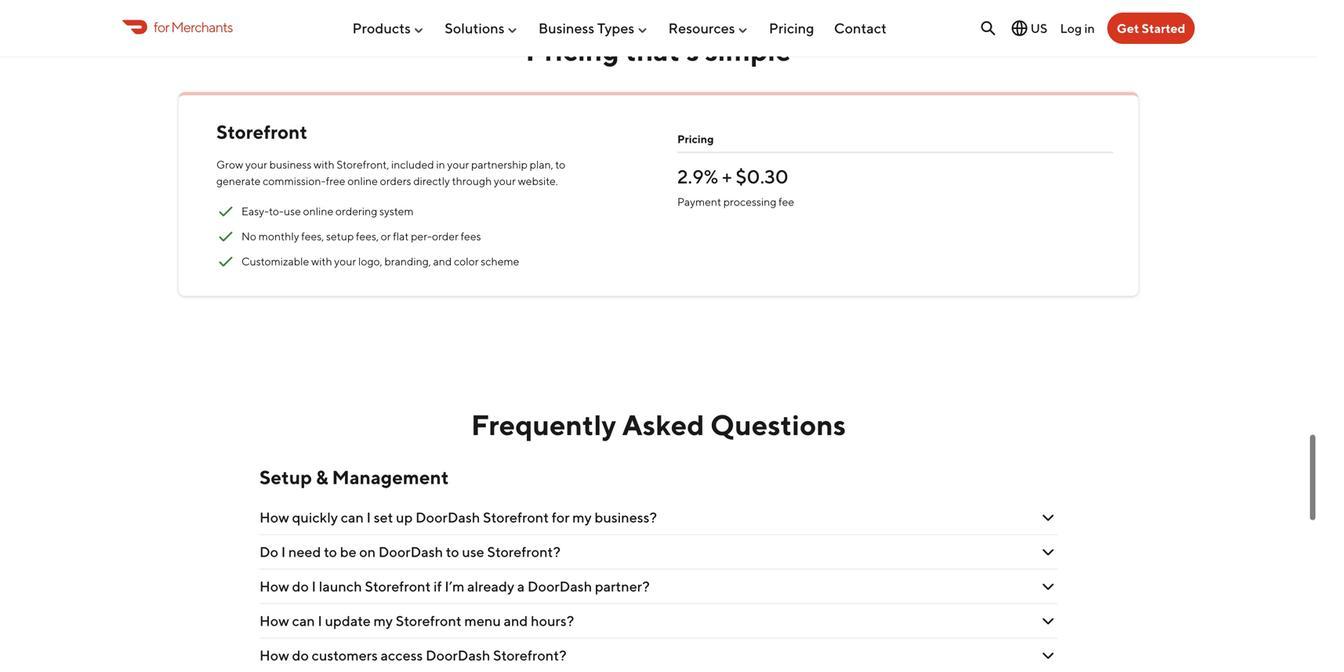 Task type: describe. For each thing, give the bounding box(es) containing it.
0 vertical spatial my
[[573, 509, 592, 526]]

processing
[[724, 196, 777, 208]]

how for how quickly can i set up doordash storefront for my business?
[[260, 509, 289, 526]]

1 horizontal spatial in
[[1085, 21, 1096, 36]]

chevron down image
[[1039, 543, 1058, 562]]

chevron down image for hours?
[[1039, 612, 1058, 631]]

pricing that's simple
[[526, 34, 792, 67]]

free
[[326, 175, 346, 188]]

check mark image for customizable
[[217, 252, 235, 271]]

us
[[1031, 21, 1048, 36]]

do for customers
[[292, 647, 309, 664]]

storefront up business
[[217, 121, 308, 143]]

on
[[359, 544, 376, 561]]

2.9% + $0.30 payment processing fee
[[678, 166, 795, 208]]

customizable with your logo, branding, and color scheme
[[242, 255, 520, 268]]

setup
[[326, 230, 354, 243]]

questions
[[711, 408, 847, 442]]

pricing link
[[769, 13, 815, 43]]

how quickly can i set up doordash storefront for my business?
[[260, 509, 657, 526]]

access
[[381, 647, 423, 664]]

how for how do customers access doordash storefront?
[[260, 647, 289, 664]]

get
[[1117, 21, 1140, 36]]

do
[[260, 544, 279, 561]]

get started button
[[1108, 13, 1196, 44]]

pricing for pricing link
[[769, 20, 815, 37]]

types
[[598, 20, 635, 37]]

storefront up a
[[483, 509, 549, 526]]

no
[[242, 230, 257, 243]]

merchants
[[171, 18, 233, 35]]

your up the "through"
[[447, 158, 469, 171]]

order
[[432, 230, 459, 243]]

how can i update my storefront menu and hours?
[[260, 613, 574, 630]]

2 fees, from the left
[[356, 230, 379, 243]]

if
[[434, 578, 442, 595]]

fees
[[461, 230, 481, 243]]

grow
[[217, 158, 243, 171]]

be
[[340, 544, 357, 561]]

set
[[374, 509, 393, 526]]

log in link
[[1061, 21, 1096, 36]]

your up generate
[[246, 158, 267, 171]]

0 vertical spatial storefront?
[[487, 544, 561, 561]]

ordering
[[336, 205, 378, 218]]

branding,
[[385, 255, 431, 268]]

frequently
[[471, 408, 617, 442]]

&
[[316, 466, 328, 489]]

i left launch
[[312, 578, 316, 595]]

through
[[452, 175, 492, 188]]

i'm
[[445, 578, 465, 595]]

online inside the grow your business with storefront, included in your partnership plan, to generate commission-free online orders directly through your website.
[[348, 175, 378, 188]]

products link
[[353, 13, 425, 43]]

for merchants
[[154, 18, 233, 35]]

get started
[[1117, 21, 1186, 36]]

contact
[[835, 20, 887, 37]]

business?
[[595, 509, 657, 526]]

in inside the grow your business with storefront, included in your partnership plan, to generate commission-free online orders directly through your website.
[[436, 158, 445, 171]]

$0.30
[[736, 166, 789, 188]]

1 vertical spatial my
[[374, 613, 393, 630]]

customizable
[[242, 255, 309, 268]]

scheme
[[481, 255, 520, 268]]

1 horizontal spatial for
[[552, 509, 570, 526]]

pricing for pricing that's simple
[[526, 34, 620, 67]]

started
[[1142, 21, 1186, 36]]

logo,
[[358, 255, 383, 268]]

0 vertical spatial use
[[284, 205, 301, 218]]

globe line image
[[1011, 19, 1030, 38]]

already
[[468, 578, 515, 595]]

fee
[[779, 196, 795, 208]]

partnership
[[471, 158, 528, 171]]

for inside "link"
[[154, 18, 169, 35]]

no monthly fees, setup fees, or flat per-order fees
[[242, 230, 481, 243]]

1 vertical spatial use
[[462, 544, 485, 561]]

need
[[289, 544, 321, 561]]

1 vertical spatial online
[[303, 205, 334, 218]]

setup & management
[[260, 466, 449, 489]]

how for how can i update my storefront menu and hours?
[[260, 613, 289, 630]]

frequently asked questions
[[471, 408, 847, 442]]

1 horizontal spatial to
[[446, 544, 459, 561]]

per-
[[411, 230, 432, 243]]

products
[[353, 20, 411, 37]]

a
[[518, 578, 525, 595]]

+
[[722, 166, 732, 188]]

solutions link
[[445, 13, 519, 43]]

payment
[[678, 196, 722, 208]]

storefront down do i need to be on doordash to use storefront?
[[365, 578, 431, 595]]

1 fees, from the left
[[301, 230, 324, 243]]

doordash up hours?
[[528, 578, 592, 595]]



Task type: vqa. For each thing, say whether or not it's contained in the screenshot.
"platform"
no



Task type: locate. For each thing, give the bounding box(es) containing it.
1 horizontal spatial my
[[573, 509, 592, 526]]

setup
[[260, 466, 312, 489]]

online
[[348, 175, 378, 188], [303, 205, 334, 218]]

check mark image
[[217, 202, 235, 221], [217, 227, 235, 246], [217, 252, 235, 271]]

to inside the grow your business with storefront, included in your partnership plan, to generate commission-free online orders directly through your website.
[[556, 158, 566, 171]]

fees, left or
[[356, 230, 379, 243]]

to-
[[269, 205, 284, 218]]

do
[[292, 578, 309, 595], [292, 647, 309, 664]]

menu
[[465, 613, 501, 630]]

1 vertical spatial with
[[311, 255, 332, 268]]

storefront
[[217, 121, 308, 143], [483, 509, 549, 526], [365, 578, 431, 595], [396, 613, 462, 630]]

quickly
[[292, 509, 338, 526]]

use
[[284, 205, 301, 218], [462, 544, 485, 561]]

2 how from the top
[[260, 578, 289, 595]]

how
[[260, 509, 289, 526], [260, 578, 289, 595], [260, 613, 289, 630], [260, 647, 289, 664]]

0 horizontal spatial can
[[292, 613, 315, 630]]

2 vertical spatial check mark image
[[217, 252, 235, 271]]

1 vertical spatial check mark image
[[217, 227, 235, 246]]

business
[[539, 20, 595, 37]]

i left set
[[367, 509, 371, 526]]

in right log
[[1085, 21, 1096, 36]]

1 vertical spatial storefront?
[[493, 647, 567, 664]]

1 how from the top
[[260, 509, 289, 526]]

and left color
[[433, 255, 452, 268]]

business types link
[[539, 13, 649, 43]]

2 chevron down image from the top
[[1039, 577, 1058, 596]]

use up monthly
[[284, 205, 301, 218]]

hours?
[[531, 613, 574, 630]]

1 vertical spatial can
[[292, 613, 315, 630]]

1 do from the top
[[292, 578, 309, 595]]

1 horizontal spatial use
[[462, 544, 485, 561]]

0 horizontal spatial fees,
[[301, 230, 324, 243]]

0 vertical spatial do
[[292, 578, 309, 595]]

with up free
[[314, 158, 335, 171]]

doordash
[[416, 509, 480, 526], [379, 544, 443, 561], [528, 578, 592, 595], [426, 647, 491, 664]]

website.
[[518, 175, 558, 188]]

your
[[246, 158, 267, 171], [447, 158, 469, 171], [494, 175, 516, 188], [334, 255, 356, 268]]

easy-
[[242, 205, 269, 218]]

4 chevron down image from the top
[[1039, 646, 1058, 664]]

contact link
[[835, 13, 887, 43]]

update
[[325, 613, 371, 630]]

with
[[314, 158, 335, 171], [311, 255, 332, 268]]

1 vertical spatial in
[[436, 158, 445, 171]]

to
[[556, 158, 566, 171], [324, 544, 337, 561], [446, 544, 459, 561]]

grow your business with storefront, included in your partnership plan, to generate commission-free online orders directly through your website.
[[217, 158, 566, 188]]

partner?
[[595, 578, 650, 595]]

0 vertical spatial with
[[314, 158, 335, 171]]

business
[[270, 158, 312, 171]]

fees, left setup
[[301, 230, 324, 243]]

2 horizontal spatial to
[[556, 158, 566, 171]]

in
[[1085, 21, 1096, 36], [436, 158, 445, 171]]

for left 'merchants'
[[154, 18, 169, 35]]

online up setup
[[303, 205, 334, 218]]

0 vertical spatial for
[[154, 18, 169, 35]]

online down storefront,
[[348, 175, 378, 188]]

log
[[1061, 21, 1083, 36]]

3 how from the top
[[260, 613, 289, 630]]

with inside the grow your business with storefront, included in your partnership plan, to generate commission-free online orders directly through your website.
[[314, 158, 335, 171]]

can
[[341, 509, 364, 526], [292, 613, 315, 630]]

check mark image left easy-
[[217, 202, 235, 221]]

2.9%
[[678, 166, 719, 188]]

0 horizontal spatial for
[[154, 18, 169, 35]]

for merchants link
[[122, 16, 233, 37]]

simple
[[705, 34, 792, 67]]

i right do
[[281, 544, 286, 561]]

1 vertical spatial do
[[292, 647, 309, 664]]

how for how do i launch storefront if i'm already a doordash partner?
[[260, 578, 289, 595]]

0 vertical spatial online
[[348, 175, 378, 188]]

launch
[[319, 578, 362, 595]]

1 horizontal spatial and
[[504, 613, 528, 630]]

how do i launch storefront if i'm already a doordash partner?
[[260, 578, 650, 595]]

to right plan,
[[556, 158, 566, 171]]

monthly
[[259, 230, 299, 243]]

your left logo,
[[334, 255, 356, 268]]

solutions
[[445, 20, 505, 37]]

0 horizontal spatial pricing
[[526, 34, 620, 67]]

for
[[154, 18, 169, 35], [552, 509, 570, 526]]

pricing
[[769, 20, 815, 37], [526, 34, 620, 67], [678, 133, 714, 146]]

plan,
[[530, 158, 554, 171]]

generate
[[217, 175, 261, 188]]

that's
[[625, 34, 700, 67]]

4 how from the top
[[260, 647, 289, 664]]

and
[[433, 255, 452, 268], [504, 613, 528, 630]]

0 horizontal spatial my
[[374, 613, 393, 630]]

directly
[[414, 175, 450, 188]]

up
[[396, 509, 413, 526]]

system
[[380, 205, 414, 218]]

log in
[[1061, 21, 1096, 36]]

do down need
[[292, 578, 309, 595]]

flat
[[393, 230, 409, 243]]

resources
[[669, 20, 736, 37]]

chevron down image for a
[[1039, 577, 1058, 596]]

1 check mark image from the top
[[217, 202, 235, 221]]

1 chevron down image from the top
[[1039, 508, 1058, 527]]

customers
[[312, 647, 378, 664]]

1 horizontal spatial can
[[341, 509, 364, 526]]

to up the 'i'm'
[[446, 544, 459, 561]]

chevron down image
[[1039, 508, 1058, 527], [1039, 577, 1058, 596], [1039, 612, 1058, 631], [1039, 646, 1058, 664]]

1 horizontal spatial online
[[348, 175, 378, 188]]

3 chevron down image from the top
[[1039, 612, 1058, 631]]

2 horizontal spatial pricing
[[769, 20, 815, 37]]

0 horizontal spatial online
[[303, 205, 334, 218]]

in up directly
[[436, 158, 445, 171]]

1 horizontal spatial fees,
[[356, 230, 379, 243]]

1 horizontal spatial pricing
[[678, 133, 714, 146]]

0 vertical spatial can
[[341, 509, 364, 526]]

or
[[381, 230, 391, 243]]

0 vertical spatial check mark image
[[217, 202, 235, 221]]

my left the business?
[[573, 509, 592, 526]]

my right update
[[374, 613, 393, 630]]

0 vertical spatial and
[[433, 255, 452, 268]]

storefront? down hours?
[[493, 647, 567, 664]]

storefront? up a
[[487, 544, 561, 561]]

doordash down 'menu'
[[426, 647, 491, 664]]

check mark image for no
[[217, 227, 235, 246]]

storefront down if
[[396, 613, 462, 630]]

for left the business?
[[552, 509, 570, 526]]

resources link
[[669, 13, 750, 43]]

asked
[[622, 408, 705, 442]]

0 horizontal spatial and
[[433, 255, 452, 268]]

i left update
[[318, 613, 322, 630]]

0 horizontal spatial in
[[436, 158, 445, 171]]

1 vertical spatial and
[[504, 613, 528, 630]]

0 vertical spatial in
[[1085, 21, 1096, 36]]

0 horizontal spatial use
[[284, 205, 301, 218]]

management
[[332, 466, 449, 489]]

do for i
[[292, 578, 309, 595]]

and right 'menu'
[[504, 613, 528, 630]]

fees,
[[301, 230, 324, 243], [356, 230, 379, 243]]

2 do from the top
[[292, 647, 309, 664]]

3 check mark image from the top
[[217, 252, 235, 271]]

business types
[[539, 20, 635, 37]]

check mark image left customizable
[[217, 252, 235, 271]]

chevron down image for for
[[1039, 508, 1058, 527]]

your down partnership
[[494, 175, 516, 188]]

check mark image left the no
[[217, 227, 235, 246]]

included
[[391, 158, 434, 171]]

0 horizontal spatial to
[[324, 544, 337, 561]]

my
[[573, 509, 592, 526], [374, 613, 393, 630]]

color
[[454, 255, 479, 268]]

to left be
[[324, 544, 337, 561]]

do i need to be on doordash to use storefront?
[[260, 544, 561, 561]]

doordash right up
[[416, 509, 480, 526]]

use down how quickly can i set up doordash storefront for my business?
[[462, 544, 485, 561]]

can left update
[[292, 613, 315, 630]]

with down setup
[[311, 255, 332, 268]]

easy-to-use online ordering system
[[242, 205, 414, 218]]

do left customers
[[292, 647, 309, 664]]

doordash down up
[[379, 544, 443, 561]]

how do customers access doordash storefront?
[[260, 647, 567, 664]]

storefront,
[[337, 158, 389, 171]]

check mark image for easy-
[[217, 202, 235, 221]]

orders
[[380, 175, 412, 188]]

2 check mark image from the top
[[217, 227, 235, 246]]

i
[[367, 509, 371, 526], [281, 544, 286, 561], [312, 578, 316, 595], [318, 613, 322, 630]]

can left set
[[341, 509, 364, 526]]

1 vertical spatial for
[[552, 509, 570, 526]]

commission-
[[263, 175, 326, 188]]



